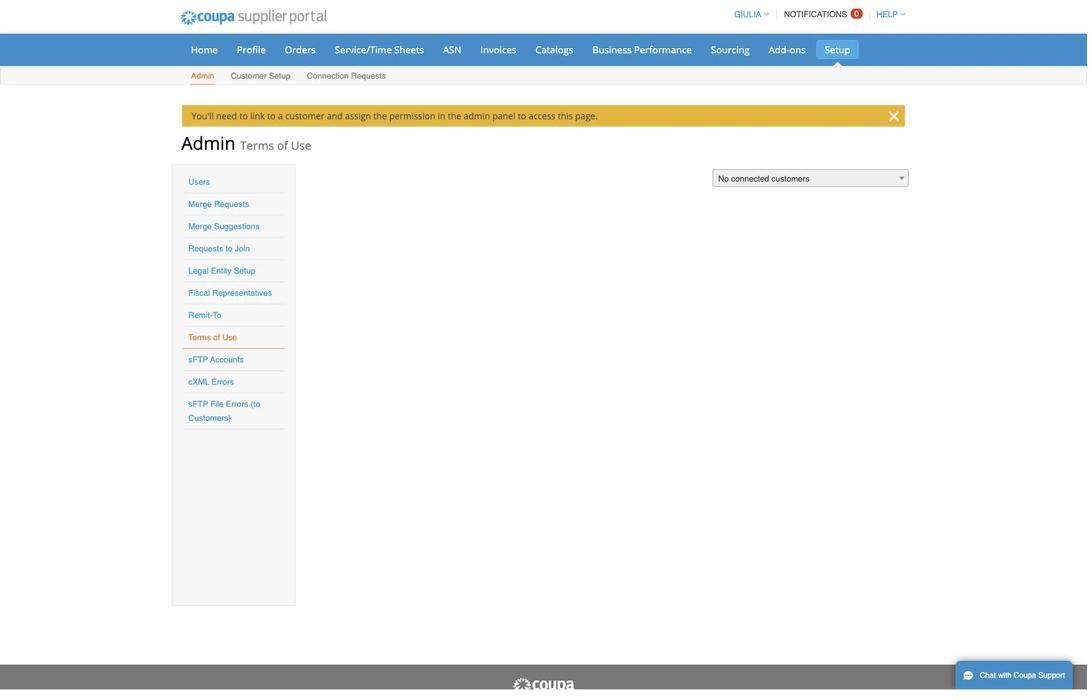 Task type: describe. For each thing, give the bounding box(es) containing it.
0 horizontal spatial coupa supplier portal image
[[172, 2, 336, 34]]

of inside admin terms of use
[[277, 137, 288, 153]]

sheets
[[394, 43, 424, 56]]

to left join
[[226, 244, 233, 254]]

giulia link
[[729, 10, 769, 19]]

accounts
[[210, 355, 244, 365]]

coupa
[[1014, 672, 1037, 681]]

add-
[[769, 43, 790, 56]]

0 horizontal spatial terms
[[188, 333, 211, 343]]

you'll need to link to a customer and assign the permission in the admin panel to access this page.
[[192, 110, 598, 122]]

requests for merge requests
[[214, 200, 249, 209]]

sourcing link
[[703, 40, 758, 59]]

to left the a
[[267, 110, 276, 122]]

(to
[[251, 400, 260, 409]]

chat with coupa support
[[980, 672, 1065, 681]]

suggestions
[[214, 222, 260, 231]]

connection requests
[[307, 71, 386, 81]]

1 the from the left
[[373, 110, 387, 122]]

connected
[[731, 174, 770, 184]]

admin link
[[190, 68, 215, 85]]

customers)
[[188, 414, 231, 423]]

use inside admin terms of use
[[291, 137, 311, 153]]

admin
[[464, 110, 490, 122]]

2 the from the left
[[448, 110, 461, 122]]

ons
[[790, 43, 806, 56]]

requests for connection requests
[[351, 71, 386, 81]]

need
[[216, 110, 237, 122]]

merge suggestions link
[[188, 222, 260, 231]]

customer setup
[[231, 71, 291, 81]]

admin for admin terms of use
[[181, 131, 236, 155]]

1 vertical spatial setup
[[269, 71, 291, 81]]

you'll
[[192, 110, 214, 122]]

cxml errors
[[188, 378, 234, 387]]

help link
[[871, 10, 906, 19]]

service/time
[[335, 43, 392, 56]]

orders link
[[277, 40, 324, 59]]

admin for admin
[[191, 71, 214, 81]]

invoices link
[[472, 40, 525, 59]]

panel
[[493, 110, 516, 122]]

help
[[877, 10, 898, 19]]

remit-to link
[[188, 311, 222, 320]]

1 vertical spatial coupa supplier portal image
[[512, 678, 576, 691]]

business performance link
[[584, 40, 700, 59]]

0 vertical spatial errors
[[212, 378, 234, 387]]

admin terms of use
[[181, 131, 311, 155]]

notifications
[[784, 10, 847, 19]]

join
[[235, 244, 250, 254]]

merge requests
[[188, 200, 249, 209]]

sourcing
[[711, 43, 750, 56]]

service/time sheets
[[335, 43, 424, 56]]

terms inside admin terms of use
[[240, 137, 274, 153]]

this
[[558, 110, 573, 122]]

to left link
[[239, 110, 248, 122]]

remit-
[[188, 311, 213, 320]]

customer setup link
[[230, 68, 291, 85]]

in
[[438, 110, 446, 122]]

No connected customers text field
[[713, 170, 909, 188]]

merge suggestions
[[188, 222, 260, 231]]

support
[[1039, 672, 1065, 681]]

remit-to
[[188, 311, 222, 320]]

no connected customers
[[719, 174, 810, 184]]

merge requests link
[[188, 200, 249, 209]]

terms of use
[[188, 333, 237, 343]]

invoices
[[481, 43, 517, 56]]

connection requests link
[[306, 68, 387, 85]]

terms of use link
[[188, 333, 237, 343]]

add-ons link
[[761, 40, 814, 59]]

a
[[278, 110, 283, 122]]

profile link
[[229, 40, 274, 59]]

representatives
[[212, 289, 272, 298]]

profile
[[237, 43, 266, 56]]

merge for merge suggestions
[[188, 222, 212, 231]]

notifications 0
[[784, 9, 859, 19]]



Task type: vqa. For each thing, say whether or not it's contained in the screenshot.
Merge Requests link
yes



Task type: locate. For each thing, give the bounding box(es) containing it.
fiscal
[[188, 289, 210, 298]]

2 vertical spatial setup
[[234, 266, 256, 276]]

sftp up cxml
[[188, 355, 208, 365]]

legal entity setup link
[[188, 266, 256, 276]]

setup
[[825, 43, 851, 56], [269, 71, 291, 81], [234, 266, 256, 276]]

sftp
[[188, 355, 208, 365], [188, 400, 208, 409]]

legal
[[188, 266, 209, 276]]

catalogs
[[536, 43, 574, 56]]

with
[[998, 672, 1012, 681]]

link
[[250, 110, 265, 122]]

0 vertical spatial requests
[[351, 71, 386, 81]]

requests
[[351, 71, 386, 81], [214, 200, 249, 209], [188, 244, 223, 254]]

requests to join link
[[188, 244, 250, 254]]

customers
[[772, 174, 810, 184]]

assign
[[345, 110, 371, 122]]

requests up suggestions
[[214, 200, 249, 209]]

page.
[[575, 110, 598, 122]]

and
[[327, 110, 343, 122]]

fiscal representatives
[[188, 289, 272, 298]]

fiscal representatives link
[[188, 289, 272, 298]]

admin
[[191, 71, 214, 81], [181, 131, 236, 155]]

No connected customers field
[[713, 169, 909, 188]]

connection
[[307, 71, 349, 81]]

file
[[210, 400, 224, 409]]

to right panel
[[518, 110, 526, 122]]

sftp for sftp accounts
[[188, 355, 208, 365]]

terms down remit-
[[188, 333, 211, 343]]

sftp up customers)
[[188, 400, 208, 409]]

orders
[[285, 43, 316, 56]]

cxml errors link
[[188, 378, 234, 387]]

1 vertical spatial use
[[222, 333, 237, 343]]

1 vertical spatial admin
[[181, 131, 236, 155]]

sftp file errors (to customers)
[[188, 400, 260, 423]]

1 merge from the top
[[188, 200, 212, 209]]

customer
[[285, 110, 325, 122]]

errors left '(to'
[[226, 400, 248, 409]]

merge down users at the top left of the page
[[188, 200, 212, 209]]

setup link
[[817, 40, 859, 59]]

to
[[239, 110, 248, 122], [267, 110, 276, 122], [518, 110, 526, 122], [226, 244, 233, 254]]

requests down the service/time
[[351, 71, 386, 81]]

customer
[[231, 71, 267, 81]]

0 vertical spatial setup
[[825, 43, 851, 56]]

errors down accounts
[[212, 378, 234, 387]]

users link
[[188, 177, 210, 187]]

1 horizontal spatial the
[[448, 110, 461, 122]]

sftp accounts
[[188, 355, 244, 365]]

0 horizontal spatial setup
[[234, 266, 256, 276]]

1 horizontal spatial setup
[[269, 71, 291, 81]]

asn link
[[435, 40, 470, 59]]

the
[[373, 110, 387, 122], [448, 110, 461, 122]]

1 vertical spatial merge
[[188, 222, 212, 231]]

access
[[529, 110, 556, 122]]

0 vertical spatial of
[[277, 137, 288, 153]]

navigation
[[729, 2, 906, 27]]

service/time sheets link
[[327, 40, 432, 59]]

0 vertical spatial terms
[[240, 137, 274, 153]]

home link
[[183, 40, 226, 59]]

entity
[[211, 266, 232, 276]]

1 vertical spatial sftp
[[188, 400, 208, 409]]

2 merge from the top
[[188, 222, 212, 231]]

sftp file errors (to customers) link
[[188, 400, 260, 423]]

coupa supplier portal image
[[172, 2, 336, 34], [512, 678, 576, 691]]

1 horizontal spatial coupa supplier portal image
[[512, 678, 576, 691]]

the right in
[[448, 110, 461, 122]]

cxml
[[188, 378, 209, 387]]

performance
[[634, 43, 692, 56]]

sftp accounts link
[[188, 355, 244, 365]]

use
[[291, 137, 311, 153], [222, 333, 237, 343]]

setup down notifications 0
[[825, 43, 851, 56]]

1 vertical spatial requests
[[214, 200, 249, 209]]

1 horizontal spatial terms
[[240, 137, 274, 153]]

2 sftp from the top
[[188, 400, 208, 409]]

setup down join
[[234, 266, 256, 276]]

business performance
[[593, 43, 692, 56]]

0 vertical spatial use
[[291, 137, 311, 153]]

home
[[191, 43, 218, 56]]

admin down you'll
[[181, 131, 236, 155]]

users
[[188, 177, 210, 187]]

0
[[855, 9, 859, 18]]

0 horizontal spatial of
[[213, 333, 220, 343]]

of down the a
[[277, 137, 288, 153]]

no
[[719, 174, 729, 184]]

add-ons
[[769, 43, 806, 56]]

use up accounts
[[222, 333, 237, 343]]

1 horizontal spatial use
[[291, 137, 311, 153]]

merge
[[188, 200, 212, 209], [188, 222, 212, 231]]

0 horizontal spatial the
[[373, 110, 387, 122]]

merge down merge requests
[[188, 222, 212, 231]]

admin down home link
[[191, 71, 214, 81]]

of down to
[[213, 333, 220, 343]]

1 vertical spatial terms
[[188, 333, 211, 343]]

1 horizontal spatial of
[[277, 137, 288, 153]]

requests to join
[[188, 244, 250, 254]]

permission
[[389, 110, 436, 122]]

the right assign
[[373, 110, 387, 122]]

2 horizontal spatial setup
[[825, 43, 851, 56]]

to
[[213, 311, 222, 320]]

errors inside sftp file errors (to customers)
[[226, 400, 248, 409]]

catalogs link
[[527, 40, 582, 59]]

0 vertical spatial sftp
[[188, 355, 208, 365]]

0 vertical spatial coupa supplier portal image
[[172, 2, 336, 34]]

navigation containing notifications 0
[[729, 2, 906, 27]]

asn
[[443, 43, 462, 56]]

giulia
[[734, 10, 762, 19]]

sftp inside sftp file errors (to customers)
[[188, 400, 208, 409]]

terms
[[240, 137, 274, 153], [188, 333, 211, 343]]

business
[[593, 43, 632, 56]]

sftp for sftp file errors (to customers)
[[188, 400, 208, 409]]

0 vertical spatial admin
[[191, 71, 214, 81]]

errors
[[212, 378, 234, 387], [226, 400, 248, 409]]

terms down link
[[240, 137, 274, 153]]

chat with coupa support button
[[956, 662, 1073, 691]]

chat
[[980, 672, 996, 681]]

requests up legal
[[188, 244, 223, 254]]

legal entity setup
[[188, 266, 256, 276]]

merge for merge requests
[[188, 200, 212, 209]]

1 vertical spatial of
[[213, 333, 220, 343]]

setup right customer
[[269, 71, 291, 81]]

use down customer
[[291, 137, 311, 153]]

0 vertical spatial merge
[[188, 200, 212, 209]]

1 sftp from the top
[[188, 355, 208, 365]]

of
[[277, 137, 288, 153], [213, 333, 220, 343]]

0 horizontal spatial use
[[222, 333, 237, 343]]

1 vertical spatial errors
[[226, 400, 248, 409]]

2 vertical spatial requests
[[188, 244, 223, 254]]



